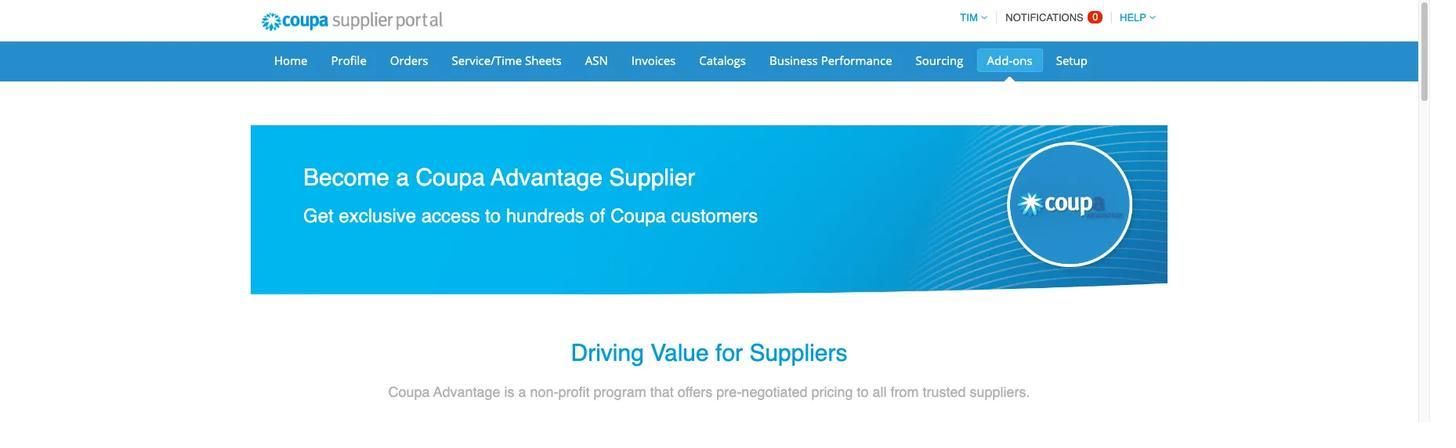 Task type: vqa. For each thing, say whether or not it's contained in the screenshot.
topmost "Coupa"
yes



Task type: describe. For each thing, give the bounding box(es) containing it.
notifications 0
[[1006, 11, 1098, 24]]

business performance
[[769, 53, 892, 68]]

exclusive
[[339, 205, 416, 227]]

profile link
[[321, 49, 377, 72]]

performance
[[821, 53, 892, 68]]

business
[[769, 53, 818, 68]]

orders
[[390, 53, 428, 68]]

pre-
[[717, 384, 742, 401]]

0 vertical spatial to
[[485, 205, 501, 227]]

setup link
[[1046, 49, 1098, 72]]

add-
[[987, 53, 1013, 68]]

non-
[[530, 384, 558, 401]]

pricing
[[811, 384, 853, 401]]

value
[[651, 340, 709, 367]]

help link
[[1113, 12, 1156, 24]]

negotiated
[[742, 384, 807, 401]]

1 vertical spatial advantage
[[433, 384, 500, 401]]

tim
[[960, 12, 978, 24]]

profit
[[558, 384, 590, 401]]

asn link
[[575, 49, 618, 72]]

from
[[891, 384, 919, 401]]

service/time
[[452, 53, 522, 68]]

sourcing link
[[906, 49, 974, 72]]

1 horizontal spatial to
[[857, 384, 869, 401]]

get exclusive access to hundreds of coupa customers
[[303, 205, 758, 227]]

that
[[650, 384, 674, 401]]

1 vertical spatial coupa
[[611, 205, 666, 227]]

navigation containing notifications 0
[[953, 2, 1156, 33]]

coupa supplier portal image
[[251, 2, 453, 42]]

profile
[[331, 53, 367, 68]]

of
[[590, 205, 605, 227]]

orders link
[[380, 49, 438, 72]]



Task type: locate. For each thing, give the bounding box(es) containing it.
1 horizontal spatial a
[[518, 384, 526, 401]]

a
[[396, 164, 409, 191], [518, 384, 526, 401]]

suppliers
[[749, 340, 847, 367]]

program
[[594, 384, 646, 401]]

tim link
[[953, 12, 987, 24]]

driving value for suppliers
[[571, 340, 847, 367]]

advantage up hundreds
[[491, 164, 603, 191]]

hundreds
[[506, 205, 584, 227]]

advantage
[[491, 164, 603, 191], [433, 384, 500, 401]]

to left all
[[857, 384, 869, 401]]

1 vertical spatial to
[[857, 384, 869, 401]]

setup
[[1056, 53, 1088, 68]]

0 vertical spatial coupa
[[416, 164, 485, 191]]

is
[[504, 384, 515, 401]]

all
[[873, 384, 887, 401]]

to down become a coupa advantage supplier
[[485, 205, 501, 227]]

home link
[[264, 49, 318, 72]]

0 horizontal spatial to
[[485, 205, 501, 227]]

trusted
[[923, 384, 966, 401]]

to
[[485, 205, 501, 227], [857, 384, 869, 401]]

suppliers.
[[970, 384, 1030, 401]]

business performance link
[[759, 49, 902, 72]]

supplier
[[609, 164, 695, 191]]

for
[[715, 340, 743, 367]]

notifications
[[1006, 12, 1084, 24]]

sheets
[[525, 53, 562, 68]]

navigation
[[953, 2, 1156, 33]]

become a coupa advantage supplier
[[303, 164, 695, 191]]

asn
[[585, 53, 608, 68]]

0
[[1093, 11, 1098, 23]]

add-ons link
[[977, 49, 1043, 72]]

get
[[303, 205, 334, 227]]

a up exclusive
[[396, 164, 409, 191]]

a right is
[[518, 384, 526, 401]]

0 vertical spatial advantage
[[491, 164, 603, 191]]

driving
[[571, 340, 644, 367]]

sourcing
[[916, 53, 964, 68]]

2 vertical spatial coupa
[[388, 384, 430, 401]]

service/time sheets
[[452, 53, 562, 68]]

home
[[274, 53, 308, 68]]

customers
[[671, 205, 758, 227]]

coupa advantage is a non-profit program that offers pre-negotiated pricing to all from trusted suppliers.
[[388, 384, 1030, 401]]

service/time sheets link
[[442, 49, 572, 72]]

0 horizontal spatial a
[[396, 164, 409, 191]]

help
[[1120, 12, 1146, 24]]

advantage left is
[[433, 384, 500, 401]]

0 vertical spatial a
[[396, 164, 409, 191]]

coupa
[[416, 164, 485, 191], [611, 205, 666, 227], [388, 384, 430, 401]]

invoices link
[[621, 49, 686, 72]]

ons
[[1013, 53, 1033, 68]]

add-ons
[[987, 53, 1033, 68]]

offers
[[678, 384, 713, 401]]

invoices
[[631, 53, 676, 68]]

access
[[421, 205, 480, 227]]

1 vertical spatial a
[[518, 384, 526, 401]]

catalogs
[[699, 53, 746, 68]]

become
[[303, 164, 390, 191]]

catalogs link
[[689, 49, 756, 72]]



